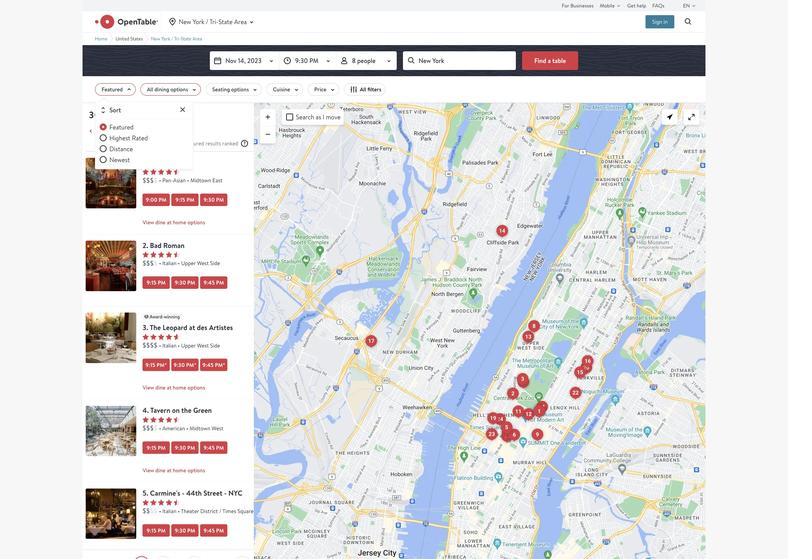 Task type: locate. For each thing, give the bounding box(es) containing it.
9:30 pm link
[[200, 194, 227, 206], [171, 277, 199, 289], [171, 442, 199, 454], [171, 525, 199, 537]]

nov
[[225, 56, 236, 65]]

2 vertical spatial /
[[219, 508, 221, 515]]

all left dining
[[147, 86, 153, 93]]

mobile
[[600, 2, 615, 9]]

20
[[583, 365, 589, 371]]

2 * from the left
[[194, 362, 196, 369]]

4 dine from the top
[[155, 550, 166, 557]]

9:45 pm down the district
[[204, 527, 224, 535]]

0 horizontal spatial york
[[161, 35, 170, 42]]

1 vertical spatial side
[[210, 342, 220, 349]]

2 horizontal spatial /
[[219, 508, 221, 515]]

• left pan-
[[159, 177, 161, 184]]

$ left american
[[154, 425, 157, 433]]

4 button
[[518, 377, 529, 389]]

italian inside $$$$ • italian • upper west side
[[162, 342, 176, 349]]

0 vertical spatial italian
[[162, 260, 176, 267]]

0 vertical spatial $$$
[[143, 176, 154, 185]]

0 vertical spatial new
[[179, 18, 191, 26]]

all left filters
[[360, 86, 366, 93]]

0 horizontal spatial all
[[147, 86, 153, 93]]

0 vertical spatial 9:45 pm
[[204, 279, 224, 287]]

are
[[174, 140, 182, 147]]

• down "carmine's"
[[159, 508, 161, 515]]

1 vertical spatial featured
[[109, 123, 134, 131]]

0 horizontal spatial *
[[164, 362, 167, 369]]

4
[[522, 380, 525, 386]]

italian down "carmine's"
[[162, 508, 176, 515]]

• down 4.7 stars image
[[159, 342, 161, 349]]

1
[[538, 409, 541, 415]]

2 vertical spatial 9:45 pm link
[[200, 525, 227, 537]]

theater
[[181, 508, 199, 515]]

9:45 pm for 2. bad roman
[[204, 279, 224, 287]]

4.6 stars image down "carmine's"
[[143, 500, 180, 506]]

2 4.6 stars image from the top
[[143, 500, 180, 506]]

• left american
[[159, 425, 161, 432]]

italian down 4.7 stars image
[[162, 342, 176, 349]]

9:30 pm down "east"
[[204, 196, 224, 204]]

all dining options
[[147, 86, 188, 93]]

3 9:45 pm link from the top
[[200, 525, 227, 537]]

$
[[154, 176, 157, 185], [154, 259, 157, 268], [154, 425, 157, 433]]

2 view dine at home options from the top
[[143, 384, 205, 392]]

2 side from the top
[[210, 342, 220, 349]]

4.5 stars image down '2. bad roman'
[[143, 252, 180, 258]]

9:45 down $$$ $ • italian • upper west side
[[204, 279, 215, 287]]

$ for tavern
[[154, 425, 157, 433]]

3 9:45 pm from the top
[[204, 527, 224, 535]]

area
[[234, 18, 247, 26], [192, 35, 202, 42]]

1 * from the left
[[164, 362, 167, 369]]

2 - from the left
[[224, 489, 227, 499]]

get
[[627, 2, 636, 9]]

west inside $$$ $ • italian • upper west side
[[197, 260, 209, 267]]

options inside dropdown button
[[170, 86, 188, 93]]

1 horizontal spatial -
[[224, 489, 227, 499]]

4 view from the top
[[143, 550, 154, 557]]

- left 44th
[[182, 489, 185, 499]]

1 horizontal spatial new
[[179, 18, 191, 26]]

all
[[147, 86, 153, 93], [360, 86, 366, 93]]

15 button
[[574, 367, 586, 379]]

Featured radio
[[99, 122, 134, 132]]

9:15 pm *
[[145, 362, 167, 369]]

all for all filters
[[360, 86, 366, 93]]

Please input a Location, Restaurant or Cuisine field
[[403, 51, 516, 70]]

at for uptown
[[167, 219, 171, 226]]

seating options
[[212, 86, 249, 93]]

1 home from the top
[[173, 219, 186, 226]]

$$$ for 4.
[[143, 425, 154, 433]]

$$$ for 2.
[[143, 259, 154, 268]]

sign in button
[[646, 15, 674, 28]]

0 vertical spatial upper
[[181, 260, 196, 267]]

9:45 down the district
[[204, 527, 215, 535]]

5 button
[[501, 422, 512, 434]]

1 $$ from the left
[[143, 508, 150, 516]]

york right states
[[161, 35, 170, 42]]

italian inside $$$ $ • italian • upper west side
[[162, 260, 176, 267]]

all filters button
[[344, 83, 386, 96]]

1 vertical spatial $
[[154, 259, 157, 268]]

8 for 8 people
[[352, 56, 356, 65]]

new right states
[[151, 35, 160, 42]]

award-
[[150, 314, 164, 320]]

2 $$$ from the top
[[143, 259, 154, 268]]

1 vertical spatial west
[[197, 342, 209, 349]]

2 0 from the left
[[258, 103, 262, 111]]

a
[[548, 56, 551, 65]]

2. bad roman
[[143, 241, 184, 251]]

8 up 13 button
[[533, 323, 536, 330]]

16
[[585, 358, 591, 365]]

1 view dine at home options from the top
[[143, 219, 205, 226]]

1 view from the top
[[143, 219, 154, 226]]

1 horizontal spatial /
[[206, 18, 208, 26]]

12 button
[[523, 409, 534, 421]]

9:45 pm link for 2. bad roman
[[200, 277, 227, 289]]

featured button
[[95, 83, 136, 96]]

$$ down 5.
[[143, 508, 150, 516]]

2 vertical spatial $$$
[[143, 425, 154, 433]]

• down '2. bad roman'
[[159, 260, 161, 267]]

1 4.6 stars image from the top
[[143, 417, 180, 423]]

9:30 pm link for roman
[[171, 277, 199, 289]]

options
[[170, 86, 188, 93], [231, 86, 249, 93], [187, 219, 205, 226], [187, 384, 205, 392], [187, 467, 205, 475], [187, 550, 205, 557]]

3 $ from the top
[[154, 425, 157, 433]]

$$ down "carmine's"
[[150, 508, 157, 516]]

3 * from the left
[[223, 362, 225, 369]]

9:15 pm down $$$ $ • italian • upper west side
[[147, 279, 166, 287]]

14 button
[[496, 225, 508, 237]]

9:15 pm down $$$ $ • pan-asian • midtown east
[[175, 196, 194, 204]]

a photo of tavern on the green restaurant image
[[86, 406, 136, 457]]

find a table
[[534, 56, 566, 65]]

9:30 down $$$$ • italian • upper west side
[[174, 362, 185, 369]]

3 home from the top
[[173, 467, 186, 475]]

9:30 pm down $$$ $ • american • midtown west
[[175, 445, 195, 452]]

seating options button
[[206, 83, 262, 96]]

1 vertical spatial $$$
[[143, 259, 154, 268]]

options inside "dropdown button"
[[231, 86, 249, 93]]

0 horizontal spatial 8
[[352, 56, 356, 65]]

new york / tri-state area button
[[168, 11, 256, 32]]

faqs
[[652, 2, 664, 9]]

0 vertical spatial tri-
[[210, 18, 218, 26]]

dine for tao
[[155, 219, 166, 226]]

midtown inside $$$ $ • pan-asian • midtown east
[[190, 177, 211, 184]]

get help button
[[627, 0, 646, 11]]

/ inside $$ $$ • italian • theater district / times square
[[219, 508, 221, 515]]

6 button
[[508, 430, 520, 442]]

italian down the 'roman'
[[162, 260, 176, 267]]

1 vertical spatial 8
[[533, 323, 536, 330]]

west inside $$$ $ • american • midtown west
[[212, 425, 223, 432]]

$$$ down 4.
[[143, 425, 154, 433]]

1 vertical spatial 4.5 stars image
[[143, 252, 180, 258]]

highest
[[109, 134, 130, 142]]

map region
[[167, 67, 765, 560]]

17
[[368, 338, 374, 345]]

8 button
[[528, 321, 540, 333]]

9:15 pm down american
[[147, 445, 166, 452]]

1 vertical spatial area
[[192, 35, 202, 42]]

group
[[99, 122, 190, 166]]

9:15 pm link down american
[[143, 442, 170, 454]]

0 vertical spatial midtown
[[190, 177, 211, 184]]

new
[[179, 18, 191, 26], [151, 35, 160, 42]]

1 horizontal spatial all
[[360, 86, 366, 93]]

9:15 up award-
[[147, 279, 156, 287]]

view dine at home options for -
[[143, 550, 205, 557]]

2 upper from the top
[[181, 342, 196, 349]]

4.5 stars image
[[143, 169, 180, 175], [143, 252, 180, 258]]

midtown left "east"
[[190, 177, 211, 184]]

1 dine from the top
[[155, 219, 166, 226]]

price button
[[308, 83, 339, 96]]

york up new york / tri-state area link
[[193, 18, 204, 26]]

4.6 stars image down tavern
[[143, 417, 180, 423]]

1 vertical spatial state
[[181, 35, 191, 42]]

home for -
[[173, 550, 186, 557]]

new inside dropdown button
[[179, 18, 191, 26]]

$$$ $ • pan-asian • midtown east
[[143, 176, 222, 185]]

all for all dining options
[[147, 86, 153, 93]]

view dine at home options button
[[143, 217, 254, 228], [143, 382, 254, 393], [143, 465, 254, 476], [143, 548, 254, 559]]

9:45 pm for 4. tavern on the green
[[204, 445, 224, 452]]

0 vertical spatial side
[[210, 260, 220, 267]]

13
[[525, 334, 531, 340]]

nyc
[[228, 489, 243, 499]]

0 vertical spatial state
[[218, 18, 233, 26]]

1 vertical spatial upper
[[181, 342, 196, 349]]

9:30 pm link down $$$ $ • italian • upper west side
[[171, 277, 199, 289]]

1 button
[[533, 406, 545, 418]]

all inside dropdown button
[[147, 86, 153, 93]]

1 vertical spatial 9:45 pm
[[204, 445, 224, 452]]

view dine at home options for on
[[143, 467, 205, 475]]

1 0 from the left
[[254, 103, 258, 111]]

1 horizontal spatial state
[[218, 18, 233, 26]]

$$$ down 1.
[[143, 176, 154, 185]]

view
[[133, 127, 145, 135]]

1 upper from the top
[[181, 260, 196, 267]]

1 horizontal spatial area
[[234, 18, 247, 26]]

view for 5.
[[143, 550, 154, 557]]

2 $ from the top
[[154, 259, 157, 268]]

1 vertical spatial 4.6 stars image
[[143, 500, 180, 506]]

* down artistes
[[223, 362, 225, 369]]

2 italian from the top
[[162, 342, 176, 349]]

$$$
[[143, 176, 154, 185], [143, 259, 154, 268], [143, 425, 154, 433]]

9:30 pm down $$$ $ • italian • upper west side
[[175, 279, 195, 287]]

1 9:45 pm link from the top
[[200, 277, 227, 289]]

0 horizontal spatial new
[[151, 35, 160, 42]]

0 vertical spatial featured
[[102, 86, 123, 93]]

2 vertical spatial 9:45 pm
[[204, 527, 224, 535]]

1 all from the left
[[147, 86, 153, 93]]

4.6 stars image for carmine's
[[143, 500, 180, 506]]

9:30 pm link down $$$ $ • american • midtown west
[[171, 442, 199, 454]]

2 dine from the top
[[155, 384, 166, 392]]

8 inside 8 9
[[533, 323, 536, 330]]

308 restaurants available
[[89, 108, 194, 121]]

3 view dine at home options button from the top
[[143, 465, 254, 476]]

1 vertical spatial tri-
[[174, 35, 181, 42]]

2 home from the top
[[173, 384, 186, 392]]

0 vertical spatial /
[[206, 18, 208, 26]]

2 vertical spatial italian
[[162, 508, 176, 515]]

1.
[[143, 158, 147, 168]]

9:45 pm down $$$ $ • american • midtown west
[[204, 445, 224, 452]]

9:15 pm link down $$$ $ • italian • upper west side
[[143, 277, 170, 289]]

9:45 pm link down $$$ $ • american • midtown west
[[200, 442, 227, 454]]

home link
[[95, 35, 107, 42]]

3 view dine at home options from the top
[[143, 467, 205, 475]]

9:15 pm down "carmine's"
[[147, 527, 166, 535]]

0 vertical spatial 9:45 pm link
[[200, 277, 227, 289]]

• down the 'roman'
[[178, 260, 180, 267]]

1 4.5 stars image from the top
[[143, 169, 180, 175]]

4.
[[143, 406, 149, 416]]

3 view from the top
[[143, 467, 154, 475]]

9:45 pm link down the district
[[200, 525, 227, 537]]

$$$ down 2.
[[143, 259, 154, 268]]

• right asian
[[187, 177, 189, 184]]

• right american
[[186, 425, 188, 432]]

Newest radio
[[99, 155, 130, 164]]

•
[[159, 177, 161, 184], [187, 177, 189, 184], [159, 260, 161, 267], [178, 260, 180, 267], [159, 342, 161, 349], [178, 342, 180, 349], [159, 425, 161, 432], [186, 425, 188, 432], [159, 508, 161, 515], [178, 508, 180, 515]]

- left nyc
[[224, 489, 227, 499]]

9:45 for 2. bad roman
[[204, 279, 215, 287]]

$ left pan-
[[154, 176, 157, 185]]

2 horizontal spatial *
[[223, 362, 225, 369]]

3 italian from the top
[[162, 508, 176, 515]]

1 view dine at home options button from the top
[[143, 217, 254, 228]]

4.5 stars image for bad
[[143, 252, 180, 258]]

7 button
[[534, 405, 546, 417]]

italian
[[162, 260, 176, 267], [162, 342, 176, 349], [162, 508, 176, 515]]

9:30 pm
[[295, 56, 318, 65], [204, 196, 224, 204], [175, 279, 195, 287], [175, 445, 195, 452], [175, 527, 195, 535]]

upper down the 'roman'
[[181, 260, 196, 267]]

1 vertical spatial /
[[171, 35, 173, 42]]

1 vertical spatial midtown
[[190, 425, 210, 432]]

8 left people
[[352, 56, 356, 65]]

9:45 down $$$ $ • american • midtown west
[[204, 445, 215, 452]]

1 horizontal spatial 8
[[533, 323, 536, 330]]

3.
[[143, 323, 148, 333]]

1 italian from the top
[[162, 260, 176, 267]]

mobile button
[[600, 0, 623, 11]]

* left 9:30 pm *
[[164, 362, 167, 369]]

2 view from the top
[[143, 384, 154, 392]]

9:15 down $$$ $ • american • midtown west
[[147, 445, 156, 452]]

0 vertical spatial 4.6 stars image
[[143, 417, 180, 423]]

44th
[[186, 489, 202, 499]]

0
[[254, 103, 258, 111], [258, 103, 262, 111]]

0 vertical spatial west
[[197, 260, 209, 267]]

4.5 stars image for tao
[[143, 169, 180, 175]]

0 vertical spatial york
[[193, 18, 204, 26]]

1 vertical spatial 9:45 pm link
[[200, 442, 227, 454]]

1 horizontal spatial tri-
[[210, 18, 218, 26]]

italian inside $$ $$ • italian • theater district / times square
[[162, 508, 176, 515]]

24
[[497, 417, 503, 423]]

new york / tri-state area inside dropdown button
[[179, 18, 247, 26]]

a photo of carmine's - 44th street - nyc restaurant image
[[86, 489, 136, 540]]

9:30 pm link for on
[[171, 442, 199, 454]]

0 vertical spatial area
[[234, 18, 247, 26]]

1 $$$ from the top
[[143, 176, 154, 185]]

1 horizontal spatial *
[[194, 362, 196, 369]]

9:30 up cuisine dropdown button
[[295, 56, 308, 65]]

5 6
[[505, 425, 516, 439]]

*
[[164, 362, 167, 369], [194, 362, 196, 369], [223, 362, 225, 369]]

10 button
[[502, 427, 513, 439]]

1 horizontal spatial york
[[193, 18, 204, 26]]

9:30 pm link down theater
[[171, 525, 199, 537]]

dine for tavern
[[155, 467, 166, 475]]

9:45 pm
[[204, 279, 224, 287], [204, 445, 224, 452], [204, 527, 224, 535]]

0 horizontal spatial area
[[192, 35, 202, 42]]

2023
[[247, 56, 262, 65]]

tri- inside dropdown button
[[210, 18, 218, 26]]

new york / tri-state area link
[[151, 35, 202, 42]]

9:15 down 5.
[[147, 527, 156, 535]]

2 all from the left
[[360, 86, 366, 93]]

9:15 for 4. tavern on the green
[[147, 445, 156, 452]]

upper inside $$$ $ • italian • upper west side
[[181, 260, 196, 267]]

16 button
[[582, 356, 594, 368]]

$$
[[143, 508, 150, 516], [150, 508, 157, 516]]

9:00 pm link
[[143, 194, 170, 206]]

9:15 pm
[[175, 196, 194, 204], [147, 279, 166, 287], [147, 445, 166, 452], [147, 527, 166, 535]]

None field
[[403, 51, 516, 70]]

0 horizontal spatial tri-
[[174, 35, 181, 42]]

midtown down green
[[190, 425, 210, 432]]

3 $$$ from the top
[[143, 425, 154, 433]]

* for 9:30 pm *
[[194, 362, 196, 369]]

4 home from the top
[[173, 550, 186, 557]]

1 vertical spatial york
[[161, 35, 170, 42]]

0 vertical spatial new york / tri-state area
[[179, 18, 247, 26]]

2 9:45 pm from the top
[[204, 445, 224, 452]]

* left 9:45 pm *
[[194, 362, 196, 369]]

1 side from the top
[[210, 260, 220, 267]]

for
[[562, 2, 569, 9]]

9:30 pm up price
[[295, 56, 318, 65]]

west for 2. bad roman
[[197, 260, 209, 267]]

4 view dine at home options from the top
[[143, 550, 205, 557]]

2 4.5 stars image from the top
[[143, 252, 180, 258]]

0 vertical spatial 4.5 stars image
[[143, 169, 180, 175]]

0 vertical spatial $
[[154, 176, 157, 185]]

0 horizontal spatial /
[[171, 35, 173, 42]]

9:45 pm link down $$$ $ • italian • upper west side
[[200, 277, 227, 289]]

at
[[167, 219, 171, 226], [189, 323, 195, 333], [167, 384, 171, 392], [167, 467, 171, 475], [167, 550, 171, 557]]

all inside button
[[360, 86, 366, 93]]

2 vertical spatial west
[[212, 425, 223, 432]]

4.6 stars image
[[143, 417, 180, 423], [143, 500, 180, 506]]

new up new york / tri-state area link
[[179, 18, 191, 26]]

help
[[637, 2, 646, 9]]

9:15 down $$$$
[[145, 362, 155, 369]]

9:30
[[295, 56, 308, 65], [204, 196, 215, 204], [175, 279, 186, 287], [174, 362, 185, 369], [175, 445, 186, 452], [175, 527, 186, 535]]

9:30 pm down theater
[[175, 527, 195, 535]]

at for -
[[167, 550, 171, 557]]

1 $ from the top
[[154, 176, 157, 185]]

9:30 down $$$ $ • italian • upper west side
[[175, 279, 186, 287]]

find a table button
[[522, 51, 578, 70]]

3 dine from the top
[[155, 467, 166, 475]]

23 24
[[489, 417, 503, 438]]

9:45 pm down $$$ $ • italian • upper west side
[[204, 279, 224, 287]]

2 9:45 pm link from the top
[[200, 442, 227, 454]]

for businesses
[[562, 2, 594, 9]]

2 vertical spatial $
[[154, 425, 157, 433]]

0 vertical spatial 8
[[352, 56, 356, 65]]

9:15 pm link down "carmine's"
[[143, 525, 170, 537]]

4 view dine at home options button from the top
[[143, 548, 254, 559]]

4.7 stars image
[[143, 334, 180, 340]]

upper down 3. the leopard at des artistes
[[181, 342, 196, 349]]

9:15 for 5. carmine's - 44th street - nyc
[[147, 527, 156, 535]]

* for 9:45 pm *
[[223, 362, 225, 369]]

$ down bad
[[154, 259, 157, 268]]

featured
[[102, 86, 123, 93], [109, 123, 134, 131], [183, 140, 204, 147]]

state
[[218, 18, 233, 26], [181, 35, 191, 42]]

at for on
[[167, 467, 171, 475]]

0 horizontal spatial -
[[182, 489, 185, 499]]

1 vertical spatial italian
[[162, 342, 176, 349]]

1 9:45 pm from the top
[[204, 279, 224, 287]]

4.5 stars image down '1. tao uptown'
[[143, 169, 180, 175]]

9:15 pm link for 2. bad roman
[[143, 277, 170, 289]]



Task type: vqa. For each thing, say whether or not it's contained in the screenshot.
4. Tavern on the Green west
yes



Task type: describe. For each thing, give the bounding box(es) containing it.
• down leopard
[[178, 342, 180, 349]]

14
[[499, 228, 505, 234]]

20 button
[[580, 362, 592, 374]]

view dine at home options for uptown
[[143, 219, 205, 226]]

available
[[158, 108, 194, 121]]

8 for 8 9
[[533, 323, 536, 330]]

group containing featured
[[99, 122, 190, 166]]

• left theater
[[178, 508, 180, 515]]

midtown inside $$$ $ • american • midtown west
[[190, 425, 210, 432]]

find
[[534, 56, 546, 65]]

location detection icon image
[[665, 113, 674, 122]]

roman
[[163, 241, 184, 251]]

4.6 stars image for tavern
[[143, 417, 180, 423]]

9:15 pm link for 5. carmine's - 44th street - nyc
[[143, 525, 170, 537]]

9:15 for 2. bad roman
[[147, 279, 156, 287]]

carmine's
[[150, 489, 180, 499]]

9:45 right 9:30 pm *
[[202, 362, 214, 369]]

308
[[89, 108, 106, 121]]

states
[[130, 35, 143, 42]]

9:45 pm link for 4. tavern on the green
[[200, 442, 227, 454]]

* for 9:15 pm *
[[164, 362, 167, 369]]

distance
[[109, 145, 133, 153]]

ranked
[[222, 140, 238, 147]]

return to list view
[[96, 127, 145, 135]]

featured inside 'option'
[[109, 123, 134, 131]]

9:30 pm link down "east"
[[200, 194, 227, 206]]

9:15 pm link down $$$ $ • pan-asian • midtown east
[[171, 194, 199, 206]]

american
[[162, 425, 185, 432]]

businesses
[[570, 2, 594, 9]]

get help
[[627, 2, 646, 9]]

on
[[172, 406, 180, 416]]

sign in
[[652, 18, 668, 25]]

12
[[526, 412, 532, 418]]

bad
[[150, 241, 162, 251]]

9:45 for 4. tavern on the green
[[204, 445, 215, 452]]

9:30 pm for roman
[[175, 279, 195, 287]]

2 vertical spatial featured
[[183, 140, 204, 147]]

newest
[[109, 156, 130, 164]]

13 button
[[522, 331, 534, 343]]

home for on
[[173, 467, 186, 475]]

1 vertical spatial new york / tri-state area
[[151, 35, 202, 42]]

tao
[[148, 158, 162, 168]]

york inside dropdown button
[[193, 18, 204, 26]]

i
[[323, 113, 324, 121]]

area inside dropdown button
[[234, 18, 247, 26]]

opentable logo image
[[95, 15, 158, 29]]

side inside $$$ $ • italian • upper west side
[[210, 260, 220, 267]]

18
[[504, 433, 510, 440]]

9
[[536, 432, 539, 438]]

24 button
[[494, 414, 506, 426]]

side inside $$$$ • italian • upper west side
[[210, 342, 220, 349]]

2 button
[[507, 388, 519, 400]]

2 view dine at home options button from the top
[[143, 382, 254, 393]]

search
[[296, 113, 314, 121]]

all filters
[[360, 86, 381, 93]]

$$$ for 1.
[[143, 176, 154, 185]]

view dine at home options button for -
[[143, 548, 254, 559]]

upper inside $$$$ • italian • upper west side
[[181, 342, 196, 349]]

19 button
[[487, 413, 499, 425]]

2
[[511, 391, 515, 397]]

price
[[314, 86, 326, 93]]

0 horizontal spatial state
[[181, 35, 191, 42]]

9:15 down asian
[[175, 196, 185, 204]]

9:00
[[146, 196, 157, 204]]

dining
[[155, 86, 169, 93]]

cuisine
[[273, 86, 290, 93]]

view for 1.
[[143, 219, 154, 226]]

3. the leopard at des artistes
[[143, 323, 233, 333]]

9:45 pm link for 5. carmine's - 44th street - nyc
[[200, 525, 227, 537]]

1 - from the left
[[182, 489, 185, 499]]

9:00 pm
[[146, 196, 167, 204]]

$ for tao
[[154, 176, 157, 185]]

9:30 down theater
[[175, 527, 186, 535]]

Highest Rated radio
[[99, 133, 148, 143]]

9:30 pm for on
[[175, 445, 195, 452]]

italian for carmine's
[[162, 508, 176, 515]]

east
[[212, 177, 222, 184]]

$ for bad
[[154, 259, 157, 268]]

5. carmine's - 44th street - nyc
[[143, 489, 243, 499]]

9:45 for 5. carmine's - 44th street - nyc
[[204, 527, 215, 535]]

3
[[521, 376, 524, 383]]

9:30 pm *
[[174, 362, 196, 369]]

view for 4.
[[143, 467, 154, 475]]

21
[[539, 404, 545, 411]]

state inside dropdown button
[[218, 18, 233, 26]]

9:45 pm for 5. carmine's - 44th street - nyc
[[204, 527, 224, 535]]

west for 4. tavern on the green
[[212, 425, 223, 432]]

9:15 pm for 5. carmine's - 44th street - nyc
[[147, 527, 166, 535]]

9:15 pm for 4. tavern on the green
[[147, 445, 166, 452]]

featured inside dropdown button
[[102, 86, 123, 93]]

uptown
[[164, 158, 188, 168]]

/ inside new york / tri-state area dropdown button
[[206, 18, 208, 26]]

3 button
[[517, 374, 528, 386]]

3 4
[[521, 376, 525, 386]]

9:30 down "east"
[[204, 196, 215, 204]]

faqs button
[[652, 0, 664, 11]]

a photo of the leopard at des artistes restaurant image
[[86, 313, 136, 364]]

5.
[[143, 489, 148, 499]]

23 button
[[486, 429, 498, 441]]

west inside $$$$ • italian • upper west side
[[197, 342, 209, 349]]

9:15 pm link for 4. tavern on the green
[[143, 442, 170, 454]]

22 button
[[570, 388, 581, 400]]

1 vertical spatial new
[[151, 35, 160, 42]]

united states
[[116, 35, 143, 42]]

nov 14, 2023 button
[[210, 51, 279, 70]]

17 button
[[365, 336, 377, 348]]

21 button
[[536, 402, 548, 414]]

9:30 pm for -
[[175, 527, 195, 535]]

search icon image
[[684, 17, 693, 26]]

9:15 pm for 2. bad roman
[[147, 279, 166, 287]]

view dine at home options button for uptown
[[143, 217, 254, 228]]

in
[[664, 18, 668, 25]]

sort
[[109, 106, 121, 115]]

a photo of bad roman restaurant image
[[86, 241, 136, 292]]

the
[[181, 406, 192, 416]]

dine for carmine's
[[155, 550, 166, 557]]

19
[[490, 416, 496, 422]]

award-winning
[[150, 314, 180, 320]]

a photo of tao uptown restaurant image
[[86, 158, 136, 209]]

5
[[505, 425, 508, 431]]

9:45 pm *
[[202, 362, 225, 369]]

Distance radio
[[99, 144, 133, 154]]

people
[[357, 56, 376, 65]]

asian
[[173, 177, 186, 184]]

home for uptown
[[173, 219, 186, 226]]

times
[[222, 508, 236, 515]]

$$ $$ • italian • theater district / times square
[[143, 508, 254, 516]]

des
[[197, 323, 207, 333]]

square
[[237, 508, 254, 515]]

rated
[[132, 134, 148, 142]]

italian for bad
[[162, 260, 176, 267]]

artistes
[[209, 323, 233, 333]]

sign
[[652, 18, 662, 25]]

1. tao uptown
[[143, 158, 188, 168]]

2 $$ from the left
[[150, 508, 157, 516]]

highest rated
[[109, 134, 148, 142]]

leopard
[[163, 323, 187, 333]]

to
[[116, 127, 122, 135]]

results
[[205, 140, 221, 147]]

11
[[515, 409, 521, 415]]

15 16
[[577, 358, 591, 376]]

view dine at home options button for on
[[143, 465, 254, 476]]

9:30 pm link for -
[[171, 525, 199, 537]]

9:30 down $$$ $ • american • midtown west
[[175, 445, 186, 452]]



